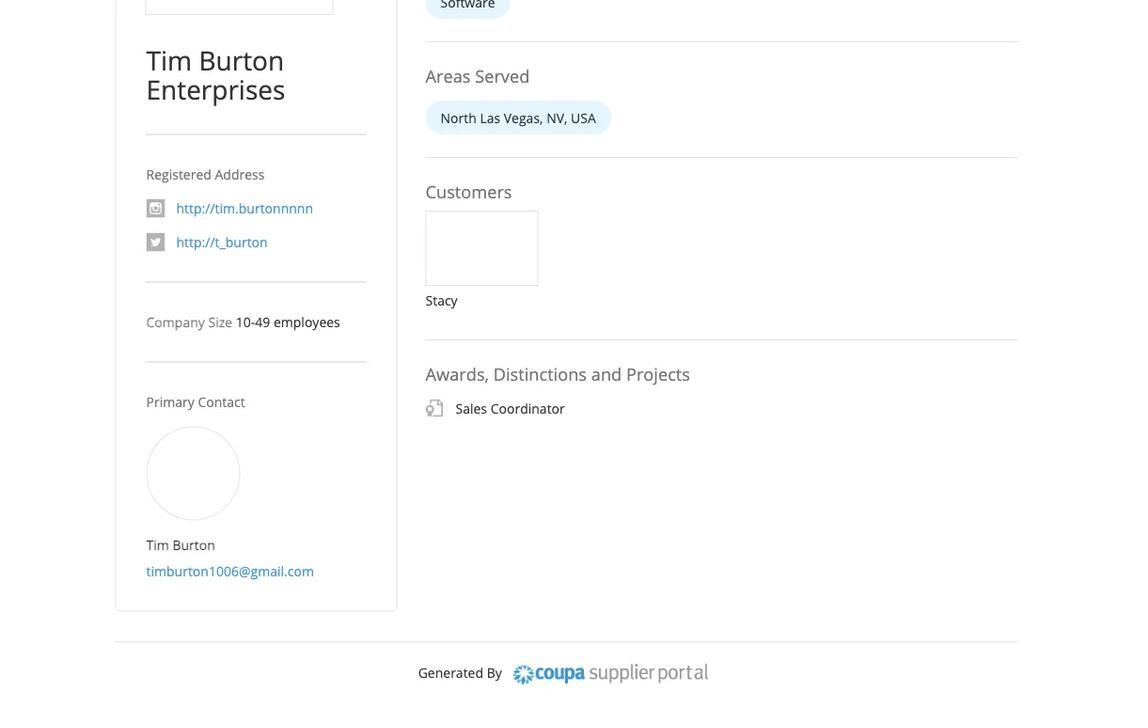 Task type: locate. For each thing, give the bounding box(es) containing it.
http://tim.burtonnnnn link
[[176, 200, 313, 218]]

tim inside 'tim burton enterprises'
[[146, 43, 192, 79]]

burton
[[199, 43, 284, 79], [173, 537, 215, 555]]

1 vertical spatial burton
[[173, 537, 215, 555]]

awards,
[[426, 363, 489, 387]]

tim inside tim burton timburton1006@gmail.com
[[146, 537, 169, 555]]

tim
[[146, 43, 192, 79], [146, 537, 169, 555]]

burton inside 'tim burton enterprises'
[[199, 43, 284, 79]]

las
[[480, 109, 500, 127]]

burton inside tim burton timburton1006@gmail.com
[[173, 537, 215, 555]]

tim for tim burton enterprises
[[146, 43, 192, 79]]

employees
[[274, 314, 340, 332]]

company size 10-49 employees
[[146, 314, 340, 332]]

actionview image left sales
[[426, 399, 444, 418]]

0 vertical spatial burton
[[199, 43, 284, 79]]

1 vertical spatial tim
[[146, 537, 169, 555]]

generated by
[[418, 665, 502, 683]]

actionview image down registered
[[146, 200, 165, 218]]

0 vertical spatial actionview image
[[146, 200, 165, 218]]

http://t_burton
[[176, 234, 268, 252]]

49
[[255, 314, 270, 332]]

primary contact
[[146, 394, 245, 412]]

actionview image
[[146, 200, 165, 218], [146, 233, 165, 252], [426, 399, 444, 418]]

areas
[[426, 65, 471, 89]]

1 vertical spatial actionview image
[[146, 233, 165, 252]]

burton for tim burton timburton1006@gmail.com
[[173, 537, 215, 555]]

burton for tim burton enterprises
[[199, 43, 284, 79]]

1 tim from the top
[[146, 43, 192, 79]]

2 tim from the top
[[146, 537, 169, 555]]

actionview image for http://tim.burtonnnnn
[[146, 200, 165, 218]]

stacy
[[426, 292, 458, 310]]

0 vertical spatial tim
[[146, 43, 192, 79]]

actionview image left http://t_burton link
[[146, 233, 165, 252]]

enterprises
[[146, 72, 285, 108]]

registered
[[146, 166, 211, 184]]

sales coordinator
[[456, 400, 565, 418]]

registered address
[[146, 166, 265, 184]]

timburton1006@gmail.com
[[146, 563, 314, 581]]



Task type: describe. For each thing, give the bounding box(es) containing it.
by
[[487, 665, 502, 683]]

sales
[[456, 400, 487, 418]]

10-
[[236, 314, 255, 332]]

customers
[[426, 181, 512, 204]]

company
[[146, 314, 205, 332]]

http://t_burton link
[[176, 234, 268, 252]]

nv,
[[547, 109, 568, 127]]

north
[[441, 109, 477, 127]]

2 vertical spatial actionview image
[[426, 399, 444, 418]]

coordinator
[[491, 400, 565, 418]]

contact
[[198, 394, 245, 412]]

north las vegas, nv, usa
[[441, 109, 596, 127]]

distinctions
[[493, 363, 587, 387]]

generated
[[418, 665, 483, 683]]

size
[[208, 314, 232, 332]]

coupa supplier portal image
[[505, 658, 715, 692]]

usa
[[571, 109, 596, 127]]

tim burton timburton1006@gmail.com
[[146, 537, 314, 581]]

vegas,
[[504, 109, 543, 127]]

and
[[591, 363, 622, 387]]

projects
[[626, 363, 690, 387]]

http://tim.burtonnnnn
[[176, 200, 313, 218]]

awards, distinctions and projects
[[426, 363, 690, 387]]

tim for tim burton timburton1006@gmail.com
[[146, 537, 169, 555]]

tim burton enterprises
[[146, 43, 285, 108]]

primary
[[146, 394, 194, 412]]

actionview image for http://t_burton
[[146, 233, 165, 252]]

served
[[475, 65, 530, 89]]

address
[[215, 166, 265, 184]]

areas served
[[426, 65, 530, 89]]

timburton1006@gmail.com link
[[146, 563, 314, 581]]



Task type: vqa. For each thing, say whether or not it's contained in the screenshot.
'Business'
no



